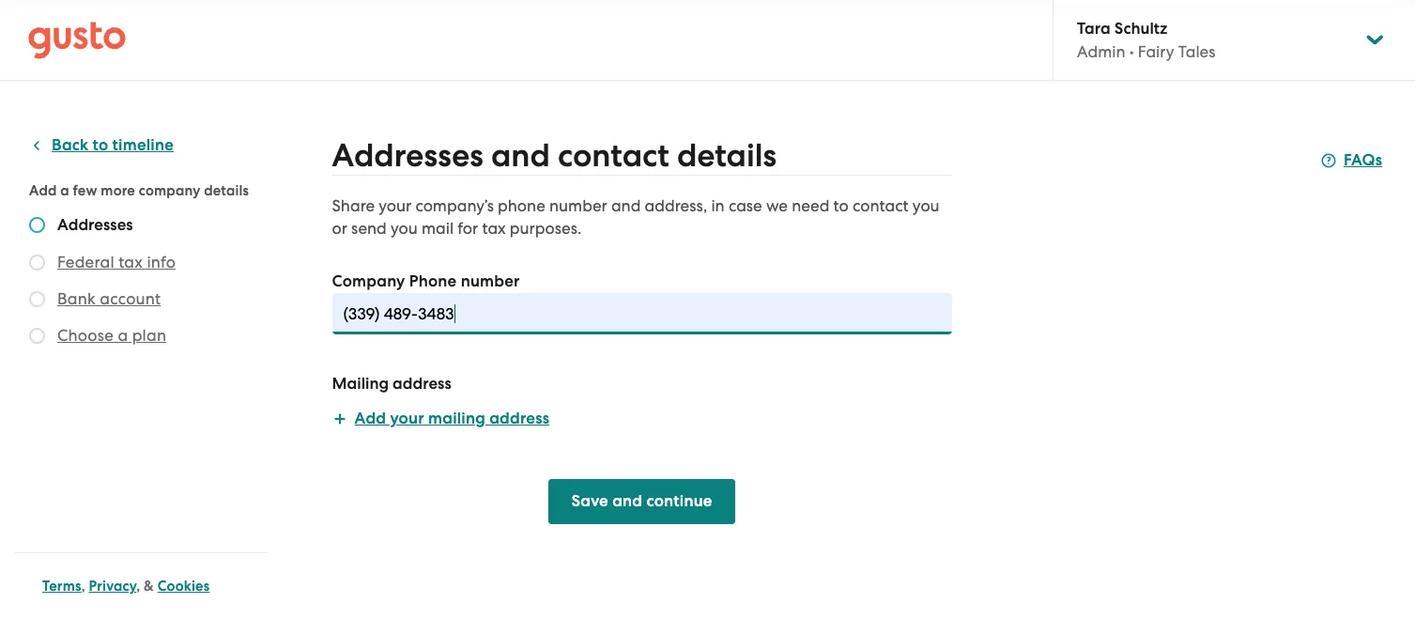 Task type: vqa. For each thing, say whether or not it's contained in the screenshot.
the
no



Task type: locate. For each thing, give the bounding box(es) containing it.
1 vertical spatial contact
[[853, 196, 909, 215]]

1 horizontal spatial ,
[[136, 578, 140, 595]]

to right need
[[834, 196, 849, 215]]

a inside button
[[118, 326, 128, 345]]

fairy
[[1138, 42, 1175, 61]]

mailing
[[332, 374, 389, 394]]

you
[[913, 196, 940, 215], [391, 219, 418, 238]]

details
[[677, 136, 777, 175], [204, 182, 249, 199]]

schultz
[[1115, 19, 1168, 39]]

, left &
[[136, 578, 140, 595]]

contact
[[558, 136, 670, 175], [853, 196, 909, 215]]

1 vertical spatial address
[[490, 409, 550, 428]]

and inside share your company's phone number and address, in case we need to contact you or send you mail for tax purposes.
[[611, 196, 641, 215]]

back
[[52, 135, 89, 155]]

in
[[712, 196, 725, 215]]

and
[[491, 136, 550, 175], [611, 196, 641, 215], [613, 491, 643, 511]]

•
[[1130, 42, 1135, 61]]

1 vertical spatial addresses
[[57, 215, 133, 235]]

save
[[572, 491, 609, 511]]

federal tax info
[[57, 253, 176, 272]]

for
[[458, 219, 478, 238]]

1 vertical spatial add
[[355, 409, 386, 428]]

0 horizontal spatial tax
[[119, 253, 143, 272]]

case
[[729, 196, 763, 215]]

details right company
[[204, 182, 249, 199]]

a left few
[[60, 182, 69, 199]]

your down the mailing address
[[390, 409, 424, 428]]

0 vertical spatial addresses
[[332, 136, 484, 175]]

addresses up company's
[[332, 136, 484, 175]]

number inside share your company's phone number and address, in case we need to contact you or send you mail for tax purposes.
[[550, 196, 608, 215]]

contact up share your company's phone number and address, in case we need to contact you or send you mail for tax purposes.
[[558, 136, 670, 175]]

0 vertical spatial contact
[[558, 136, 670, 175]]

1 vertical spatial to
[[834, 196, 849, 215]]

choose
[[57, 326, 114, 345]]

your inside share your company's phone number and address, in case we need to contact you or send you mail for tax purposes.
[[379, 196, 412, 215]]

tax inside share your company's phone number and address, in case we need to contact you or send you mail for tax purposes.
[[482, 219, 506, 238]]

add
[[29, 182, 57, 199], [355, 409, 386, 428]]

1 horizontal spatial tax
[[482, 219, 506, 238]]

company
[[139, 182, 201, 199]]

share your company's phone number and address, in case we need to contact you or send you mail for tax purposes.
[[332, 196, 940, 238]]

details up in
[[677, 136, 777, 175]]

0 vertical spatial add
[[29, 182, 57, 199]]

2 vertical spatial check image
[[29, 328, 45, 344]]

0 vertical spatial your
[[379, 196, 412, 215]]

1 vertical spatial details
[[204, 182, 249, 199]]

a left plan
[[118, 326, 128, 345]]

choose a plan button
[[57, 324, 167, 347]]

0 horizontal spatial number
[[461, 272, 520, 291]]

add a few more company details
[[29, 182, 249, 199]]

address right the "mailing"
[[490, 409, 550, 428]]

check image
[[29, 217, 45, 233], [29, 255, 45, 271], [29, 328, 45, 344]]

0 vertical spatial and
[[491, 136, 550, 175]]

0 vertical spatial a
[[60, 182, 69, 199]]

, left privacy
[[81, 578, 85, 595]]

0 vertical spatial you
[[913, 196, 940, 215]]

1 vertical spatial your
[[390, 409, 424, 428]]

1 horizontal spatial details
[[677, 136, 777, 175]]

,
[[81, 578, 85, 595], [136, 578, 140, 595]]

your
[[379, 196, 412, 215], [390, 409, 424, 428]]

tax inside "button"
[[119, 253, 143, 272]]

need
[[792, 196, 830, 215]]

number right phone
[[461, 272, 520, 291]]

1 horizontal spatial number
[[550, 196, 608, 215]]

1 horizontal spatial addresses
[[332, 136, 484, 175]]

and left address,
[[611, 196, 641, 215]]

1 vertical spatial a
[[118, 326, 128, 345]]

check image
[[29, 291, 45, 307]]

0 horizontal spatial address
[[393, 374, 452, 394]]

tax left info
[[119, 253, 143, 272]]

addresses
[[332, 136, 484, 175], [57, 215, 133, 235]]

&
[[144, 578, 154, 595]]

contact right need
[[853, 196, 909, 215]]

1 vertical spatial number
[[461, 272, 520, 291]]

0 vertical spatial number
[[550, 196, 608, 215]]

2 check image from the top
[[29, 255, 45, 271]]

your up the send
[[379, 196, 412, 215]]

addresses down few
[[57, 215, 133, 235]]

0 horizontal spatial contact
[[558, 136, 670, 175]]

and for save
[[613, 491, 643, 511]]

mail
[[422, 219, 454, 238]]

0 horizontal spatial addresses
[[57, 215, 133, 235]]

tales
[[1179, 42, 1216, 61]]

to inside button
[[93, 135, 108, 155]]

tara schultz admin • fairy tales
[[1078, 19, 1216, 61]]

0 horizontal spatial a
[[60, 182, 69, 199]]

0 vertical spatial check image
[[29, 217, 45, 233]]

1 vertical spatial tax
[[119, 253, 143, 272]]

tax right for
[[482, 219, 506, 238]]

mailing address
[[332, 374, 452, 394]]

3 check image from the top
[[29, 328, 45, 344]]

0 horizontal spatial you
[[391, 219, 418, 238]]

address up add your mailing address
[[393, 374, 452, 394]]

continue
[[647, 491, 713, 511]]

add left few
[[29, 182, 57, 199]]

a
[[60, 182, 69, 199], [118, 326, 128, 345]]

address
[[393, 374, 452, 394], [490, 409, 550, 428]]

0 horizontal spatial to
[[93, 135, 108, 155]]

1 vertical spatial and
[[611, 196, 641, 215]]

and inside button
[[613, 491, 643, 511]]

1 vertical spatial you
[[391, 219, 418, 238]]

tax
[[482, 219, 506, 238], [119, 253, 143, 272]]

add for add your mailing address
[[355, 409, 386, 428]]

1 horizontal spatial you
[[913, 196, 940, 215]]

terms
[[42, 578, 81, 595]]

2 vertical spatial and
[[613, 491, 643, 511]]

bank account
[[57, 289, 161, 308]]

number
[[550, 196, 608, 215], [461, 272, 520, 291]]

federal
[[57, 253, 114, 272]]

account
[[100, 289, 161, 308]]

we
[[767, 196, 788, 215]]

bank
[[57, 289, 96, 308]]

0 vertical spatial tax
[[482, 219, 506, 238]]

0 horizontal spatial add
[[29, 182, 57, 199]]

1 horizontal spatial to
[[834, 196, 849, 215]]

more
[[101, 182, 135, 199]]

your for add
[[390, 409, 424, 428]]

and up phone
[[491, 136, 550, 175]]

1 horizontal spatial contact
[[853, 196, 909, 215]]

and right 'save'
[[613, 491, 643, 511]]

bank account button
[[57, 287, 161, 310]]

addresses inside list
[[57, 215, 133, 235]]

1 horizontal spatial add
[[355, 409, 386, 428]]

1 vertical spatial check image
[[29, 255, 45, 271]]

1 horizontal spatial a
[[118, 326, 128, 345]]

a for add
[[60, 182, 69, 199]]

0 horizontal spatial ,
[[81, 578, 85, 595]]

to right the back on the left of page
[[93, 135, 108, 155]]

add down mailing
[[355, 409, 386, 428]]

0 vertical spatial to
[[93, 135, 108, 155]]

number up 'purposes.'
[[550, 196, 608, 215]]

to
[[93, 135, 108, 155], [834, 196, 849, 215]]



Task type: describe. For each thing, give the bounding box(es) containing it.
0 horizontal spatial details
[[204, 182, 249, 199]]

address,
[[645, 196, 708, 215]]

share
[[332, 196, 375, 215]]

addresses for addresses
[[57, 215, 133, 235]]

1 horizontal spatial address
[[490, 409, 550, 428]]

and for addresses
[[491, 136, 550, 175]]

to inside share your company's phone number and address, in case we need to contact you or send you mail for tax purposes.
[[834, 196, 849, 215]]

addresses and contact details
[[332, 136, 777, 175]]

federal tax info button
[[57, 251, 176, 273]]

purposes.
[[510, 219, 582, 238]]

faqs
[[1344, 150, 1383, 170]]

info
[[147, 253, 176, 272]]

0 vertical spatial details
[[677, 136, 777, 175]]

plan
[[132, 326, 167, 345]]

terms , privacy , & cookies
[[42, 578, 210, 595]]

send
[[351, 219, 387, 238]]

or
[[332, 219, 348, 238]]

few
[[73, 182, 97, 199]]

add your mailing address
[[355, 409, 550, 428]]

tara
[[1078, 19, 1111, 39]]

save and continue button
[[549, 479, 735, 524]]

cookies
[[158, 578, 210, 595]]

back to timeline button
[[29, 134, 174, 157]]

privacy
[[89, 578, 136, 595]]

Company Phone number telephone field
[[332, 293, 952, 334]]

addresses list
[[29, 215, 260, 350]]

company phone number
[[332, 272, 520, 291]]

contact inside share your company's phone number and address, in case we need to contact you or send you mail for tax purposes.
[[853, 196, 909, 215]]

add for add a few more company details
[[29, 182, 57, 199]]

1 , from the left
[[81, 578, 85, 595]]

timeline
[[112, 135, 174, 155]]

phone
[[409, 272, 457, 291]]

cookies button
[[158, 575, 210, 597]]

0 vertical spatial address
[[393, 374, 452, 394]]

1 check image from the top
[[29, 217, 45, 233]]

privacy link
[[89, 578, 136, 595]]

save and continue
[[572, 491, 713, 511]]

mailing
[[428, 409, 486, 428]]

home image
[[28, 21, 126, 59]]

check image for choose
[[29, 328, 45, 344]]

faqs button
[[1322, 149, 1383, 172]]

your for share
[[379, 196, 412, 215]]

company's
[[416, 196, 494, 215]]

admin
[[1078, 42, 1126, 61]]

a for choose
[[118, 326, 128, 345]]

choose a plan
[[57, 326, 167, 345]]

check image for federal
[[29, 255, 45, 271]]

addresses for addresses and contact details
[[332, 136, 484, 175]]

back to timeline
[[52, 135, 174, 155]]

2 , from the left
[[136, 578, 140, 595]]

terms link
[[42, 578, 81, 595]]

phone
[[498, 196, 546, 215]]

company
[[332, 272, 405, 291]]



